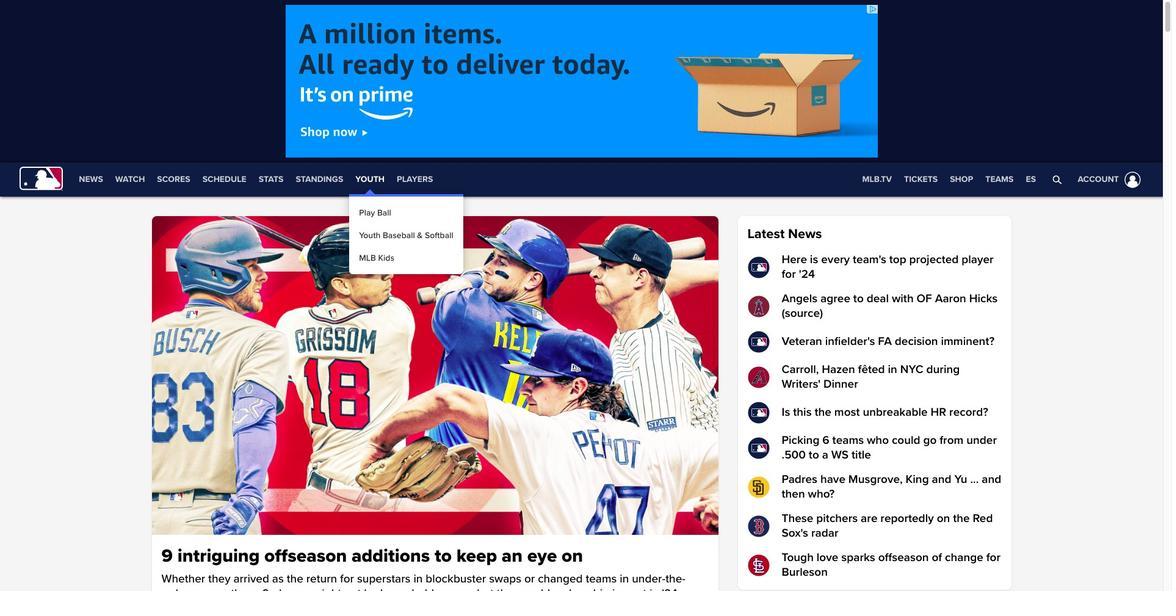 Task type: locate. For each thing, give the bounding box(es) containing it.
and left yu
[[933, 473, 952, 487]]

here is every team's top projected player for '24 link
[[748, 253, 1002, 282]]

.500
[[782, 448, 806, 462]]

mlb image down latest
[[748, 257, 770, 279]]

to
[[854, 292, 864, 306], [809, 448, 820, 462], [435, 545, 452, 568]]

0 horizontal spatial news
[[79, 174, 103, 185]]

mlb image inside picking 6 teams who could go from under .500 to a ws title link
[[748, 437, 770, 459]]

1 vertical spatial for
[[987, 551, 1001, 565]]

youth
[[356, 174, 385, 185], [359, 230, 381, 241]]

mlb
[[359, 253, 376, 263]]

hr
[[931, 406, 947, 420]]

1 vertical spatial teams
[[586, 572, 617, 586]]

1 vertical spatial to
[[809, 448, 820, 462]]

the up players
[[287, 572, 304, 586]]

radar
[[812, 527, 839, 541], [162, 587, 188, 591]]

2 vertical spatial to
[[435, 545, 452, 568]]

teams
[[833, 434, 865, 448], [586, 572, 617, 586]]

1 vertical spatial they
[[497, 587, 519, 591]]

0 vertical spatial they
[[208, 572, 231, 586]]

angels image
[[748, 296, 770, 318]]

to inside the 'picking 6 teams who could go from under .500 to a ws title'
[[809, 448, 820, 462]]

9 intriguing offseason additions to keep an eye on image
[[152, 216, 719, 535]]

mlb image left .500
[[748, 437, 770, 459]]

for inside tough love sparks offseason of change for burleson
[[987, 551, 1001, 565]]

agree
[[821, 292, 851, 306]]

1 vertical spatial the
[[954, 512, 971, 526]]

they down 'swaps'
[[497, 587, 519, 591]]

0 horizontal spatial the
[[287, 572, 304, 586]]

news left 'watch'
[[79, 174, 103, 185]]

0 horizontal spatial and
[[933, 473, 952, 487]]

es
[[1027, 174, 1037, 185]]

tough
[[782, 551, 814, 565]]

latest
[[748, 226, 785, 243]]

news up is
[[789, 226, 823, 243]]

0 vertical spatial on
[[938, 512, 951, 526]]

angels agree to deal with of aaron hicks (source)
[[782, 292, 998, 321]]

standings
[[296, 174, 344, 185]]

in
[[889, 363, 898, 377], [414, 572, 423, 586], [620, 572, 629, 586], [650, 587, 659, 591]]

tickets link
[[899, 163, 945, 197]]

4 mlb image from the top
[[748, 437, 770, 459]]

players
[[397, 174, 433, 185]]

and
[[933, 473, 952, 487], [983, 473, 1002, 487]]

0 vertical spatial 9
[[162, 545, 173, 568]]

softball
[[425, 230, 454, 241]]

blockbuster
[[426, 572, 486, 586]]

youth inside 'link'
[[356, 174, 385, 185]]

then
[[782, 488, 806, 502]]

2 vertical spatial the
[[287, 572, 304, 586]]

9 up whether
[[162, 545, 173, 568]]

mlb image down angels icon
[[748, 331, 770, 353]]

musgrove,
[[849, 473, 903, 487]]

1 horizontal spatial the
[[815, 406, 832, 420]]

for down here
[[782, 268, 797, 282]]

1 vertical spatial on
[[562, 545, 584, 568]]

0 horizontal spatial to
[[435, 545, 452, 568]]

scores
[[157, 174, 190, 185]]

picking
[[782, 434, 820, 448]]

2 vertical spatial for
[[340, 572, 354, 586]]

1 horizontal spatial a
[[823, 448, 829, 462]]

0 vertical spatial the
[[815, 406, 832, 420]]

0 vertical spatial radar
[[812, 527, 839, 541]]

could
[[893, 434, 921, 448], [522, 587, 551, 591]]

teams inside the 'picking 6 teams who could go from under .500 to a ws title'
[[833, 434, 865, 448]]

on up "changed"
[[562, 545, 584, 568]]

they up the moves,
[[208, 572, 231, 586]]

1 horizontal spatial radar
[[812, 527, 839, 541]]

a left big
[[585, 587, 591, 591]]

teams
[[986, 174, 1014, 185]]

1 horizontal spatial offseason
[[879, 551, 930, 565]]

3 mlb image from the top
[[748, 402, 770, 424]]

yu
[[955, 473, 968, 487]]

0 horizontal spatial could
[[522, 587, 551, 591]]

1 horizontal spatial news
[[789, 226, 823, 243]]

whether
[[162, 572, 205, 586]]

1 horizontal spatial on
[[938, 512, 951, 526]]

to inside 9 intriguing offseason additions to keep an eye on whether they arrived as the return for superstars in blockbuster swaps or changed teams in under-the- radar moves, these 9 players might not be household names, but they could make a big impact in '24.
[[435, 545, 452, 568]]

1 mlb image from the top
[[748, 257, 770, 279]]

could left go
[[893, 434, 921, 448]]

1 vertical spatial 9
[[263, 587, 269, 591]]

6
[[823, 434, 830, 448]]

is
[[811, 253, 819, 267]]

youth for youth baseball & softball
[[359, 230, 381, 241]]

hazen
[[823, 363, 856, 377]]

1 vertical spatial radar
[[162, 587, 188, 591]]

could inside the 'picking 6 teams who could go from under .500 to a ws title'
[[893, 434, 921, 448]]

could down or
[[522, 587, 551, 591]]

2 horizontal spatial to
[[854, 292, 864, 306]]

this
[[794, 406, 812, 420]]

for inside 9 intriguing offseason additions to keep an eye on whether they arrived as the return for superstars in blockbuster swaps or changed teams in under-the- radar moves, these 9 players might not be household names, but they could make a big impact in '24.
[[340, 572, 354, 586]]

tough love sparks offseason of change for burleson
[[782, 551, 1001, 580]]

offseason up "return"
[[265, 545, 347, 568]]

ball
[[377, 208, 391, 218]]

fa
[[879, 335, 893, 349]]

es link
[[1021, 163, 1043, 197]]

tough love sparks offseason of change for burleson link
[[748, 551, 1002, 580]]

'24.
[[662, 587, 681, 591]]

2 mlb image from the top
[[748, 331, 770, 353]]

radar inside the these pitchers are reportedly on the red sox's radar
[[812, 527, 839, 541]]

a down 6
[[823, 448, 829, 462]]

0 vertical spatial teams
[[833, 434, 865, 448]]

d backs image
[[748, 367, 770, 389]]

is
[[782, 406, 791, 420]]

a inside 9 intriguing offseason additions to keep an eye on whether they arrived as the return for superstars in blockbuster swaps or changed teams in under-the- radar moves, these 9 players might not be household names, but they could make a big impact in '24.
[[585, 587, 591, 591]]

the left the red
[[954, 512, 971, 526]]

on right reportedly
[[938, 512, 951, 526]]

are
[[861, 512, 878, 526]]

in inside 'carroll, hazen fêted in nyc during writers' dinner'
[[889, 363, 898, 377]]

but
[[477, 587, 494, 591]]

1 vertical spatial youth
[[359, 230, 381, 241]]

as
[[272, 572, 284, 586]]

1 horizontal spatial for
[[782, 268, 797, 282]]

offseason
[[265, 545, 347, 568], [879, 551, 930, 565]]

news
[[79, 174, 103, 185], [789, 226, 823, 243]]

radar down whether
[[162, 587, 188, 591]]

1 horizontal spatial and
[[983, 473, 1002, 487]]

mlb image inside here is every team's top projected player for '24 link
[[748, 257, 770, 279]]

title
[[852, 448, 872, 462]]

0 vertical spatial youth
[[356, 174, 385, 185]]

9 down the "arrived" on the bottom left
[[263, 587, 269, 591]]

1 horizontal spatial to
[[809, 448, 820, 462]]

to down picking at the right bottom
[[809, 448, 820, 462]]

youth up mlb
[[359, 230, 381, 241]]

for inside here is every team's top projected player for '24
[[782, 268, 797, 282]]

mlb image left is
[[748, 402, 770, 424]]

teams up big
[[586, 572, 617, 586]]

to left deal
[[854, 292, 864, 306]]

radar down pitchers
[[812, 527, 839, 541]]

1 vertical spatial news
[[789, 226, 823, 243]]

the
[[815, 406, 832, 420], [954, 512, 971, 526], [287, 572, 304, 586]]

0 vertical spatial news
[[79, 174, 103, 185]]

angels
[[782, 292, 818, 306]]

infielder's
[[826, 335, 876, 349]]

1 horizontal spatial could
[[893, 434, 921, 448]]

0 horizontal spatial offseason
[[265, 545, 347, 568]]

0 vertical spatial a
[[823, 448, 829, 462]]

baseball
[[383, 230, 415, 241]]

0 horizontal spatial for
[[340, 572, 354, 586]]

could inside 9 intriguing offseason additions to keep an eye on whether they arrived as the return for superstars in blockbuster swaps or changed teams in under-the- radar moves, these 9 players might not be household names, but they could make a big impact in '24.
[[522, 587, 551, 591]]

0 horizontal spatial radar
[[162, 587, 188, 591]]

veteran
[[782, 335, 823, 349]]

keep
[[457, 545, 497, 568]]

0 vertical spatial could
[[893, 434, 921, 448]]

shop link
[[945, 163, 980, 197]]

1 vertical spatial could
[[522, 587, 551, 591]]

9 intriguing offseason additions to keep an eye on whether they arrived as the return for superstars in blockbuster swaps or changed teams in under-the- radar moves, these 9 players might not be household names, but they could make a big impact in '24.
[[162, 545, 686, 591]]

to up blockbuster on the left bottom
[[435, 545, 452, 568]]

2 horizontal spatial the
[[954, 512, 971, 526]]

for right the change
[[987, 551, 1001, 565]]

might
[[313, 587, 342, 591]]

and right ...
[[983, 473, 1002, 487]]

1 horizontal spatial teams
[[833, 434, 865, 448]]

on inside 9 intriguing offseason additions to keep an eye on whether they arrived as the return for superstars in blockbuster swaps or changed teams in under-the- radar moves, these 9 players might not be household names, but they could make a big impact in '24.
[[562, 545, 584, 568]]

1 and from the left
[[933, 473, 952, 487]]

for up not
[[340, 572, 354, 586]]

for
[[782, 268, 797, 282], [987, 551, 1001, 565], [340, 572, 354, 586]]

in left the nyc
[[889, 363, 898, 377]]

mlb image
[[748, 257, 770, 279], [748, 331, 770, 353], [748, 402, 770, 424], [748, 437, 770, 459]]

youth up the "play"
[[356, 174, 385, 185]]

0 vertical spatial for
[[782, 268, 797, 282]]

offseason left of
[[879, 551, 930, 565]]

0 vertical spatial to
[[854, 292, 864, 306]]

decision
[[895, 335, 939, 349]]

1 vertical spatial a
[[585, 587, 591, 591]]

play
[[359, 208, 375, 218]]

2 horizontal spatial for
[[987, 551, 1001, 565]]

an
[[502, 545, 523, 568]]

not
[[345, 587, 361, 591]]

from
[[940, 434, 964, 448]]

veteran infielder's fa decision imminent? link
[[748, 331, 1002, 353]]

0 horizontal spatial teams
[[586, 572, 617, 586]]

the right this
[[815, 406, 832, 420]]

writers'
[[782, 378, 821, 392]]

0 horizontal spatial a
[[585, 587, 591, 591]]

mlb image for here
[[748, 257, 770, 279]]

1 horizontal spatial they
[[497, 587, 519, 591]]

players
[[272, 587, 310, 591]]

padres have musgrove, king and yu ... and then who? link
[[748, 473, 1002, 502]]

in up impact
[[620, 572, 629, 586]]

mlb image for picking
[[748, 437, 770, 459]]

big
[[594, 587, 610, 591]]

carroll, hazen fêted in nyc during writers' dinner link
[[748, 363, 1002, 392]]

0 horizontal spatial on
[[562, 545, 584, 568]]

teams up ws
[[833, 434, 865, 448]]



Task type: vqa. For each thing, say whether or not it's contained in the screenshot.
Every free agent still available, sorted by position "link"
no



Task type: describe. For each thing, give the bounding box(es) containing it.
under
[[967, 434, 998, 448]]

youth for youth
[[356, 174, 385, 185]]

or
[[525, 572, 535, 586]]

offseason inside tough love sparks offseason of change for burleson
[[879, 551, 930, 565]]

during
[[927, 363, 961, 377]]

here
[[782, 253, 808, 267]]

mlb kids link
[[355, 247, 459, 269]]

be
[[364, 587, 377, 591]]

the inside 'link'
[[815, 406, 832, 420]]

burleson
[[782, 566, 828, 580]]

youth baseball & softball
[[359, 230, 454, 241]]

every
[[822, 253, 850, 267]]

make
[[554, 587, 582, 591]]

team's
[[853, 253, 887, 267]]

youth link
[[350, 163, 391, 197]]

reportedly
[[881, 512, 935, 526]]

names,
[[437, 587, 474, 591]]

imminent?
[[942, 335, 995, 349]]

in down under-
[[650, 587, 659, 591]]

padres have musgrove, king and yu ... and then who?
[[782, 473, 1002, 502]]

tertiary navigation element
[[857, 163, 1043, 197]]

advertisement element
[[286, 5, 878, 158]]

mlb.tv
[[863, 174, 893, 185]]

1 horizontal spatial 9
[[263, 587, 269, 591]]

9 intriguing offseason additions to keep an eye on link
[[162, 545, 709, 568]]

2 and from the left
[[983, 473, 1002, 487]]

secondary navigation element
[[73, 163, 463, 274]]

the inside the these pitchers are reportedly on the red sox's radar
[[954, 512, 971, 526]]

changed
[[538, 572, 583, 586]]

account button
[[1071, 163, 1144, 197]]

love
[[817, 551, 839, 565]]

search image
[[1053, 175, 1063, 185]]

mlb image for is
[[748, 402, 770, 424]]

under-
[[632, 572, 666, 586]]

major league baseball image
[[20, 166, 63, 191]]

latest news
[[748, 226, 823, 243]]

news link
[[73, 163, 109, 197]]

top navigation element
[[0, 163, 1164, 274]]

&
[[417, 230, 423, 241]]

to inside angels agree to deal with of aaron hicks (source)
[[854, 292, 864, 306]]

red sox image
[[748, 516, 770, 538]]

player
[[962, 253, 994, 267]]

0 horizontal spatial 9
[[162, 545, 173, 568]]

top
[[890, 253, 907, 267]]

the-
[[666, 572, 686, 586]]

who?
[[809, 488, 835, 502]]

stats link
[[253, 163, 290, 197]]

on inside the these pitchers are reportedly on the red sox's radar
[[938, 512, 951, 526]]

these pitchers are reportedly on the red sox's radar link
[[748, 512, 1002, 541]]

who
[[868, 434, 890, 448]]

impact
[[613, 587, 647, 591]]

fêted
[[859, 363, 886, 377]]

watch
[[115, 174, 145, 185]]

schedule link
[[196, 163, 253, 197]]

dinner
[[824, 378, 859, 392]]

have
[[821, 473, 846, 487]]

change
[[946, 551, 984, 565]]

the inside 9 intriguing offseason additions to keep an eye on whether they arrived as the return for superstars in blockbuster swaps or changed teams in under-the- radar moves, these 9 players might not be household names, but they could make a big impact in '24.
[[287, 572, 304, 586]]

aaron
[[936, 292, 967, 306]]

deal
[[867, 292, 890, 306]]

mlb image for veteran
[[748, 331, 770, 353]]

stats
[[259, 174, 284, 185]]

watch link
[[109, 163, 151, 197]]

sox's
[[782, 527, 809, 541]]

these pitchers are reportedly on the red sox's radar
[[782, 512, 994, 541]]

these
[[231, 587, 260, 591]]

padres
[[782, 473, 818, 487]]

radar inside 9 intriguing offseason additions to keep an eye on whether they arrived as the return for superstars in blockbuster swaps or changed teams in under-the- radar moves, these 9 players might not be household names, but they could make a big impact in '24.
[[162, 587, 188, 591]]

0 horizontal spatial they
[[208, 572, 231, 586]]

is this the most unbreakable hr record? link
[[748, 402, 1002, 424]]

offseason inside 9 intriguing offseason additions to keep an eye on whether they arrived as the return for superstars in blockbuster swaps or changed teams in under-the- radar moves, these 9 players might not be household names, but they could make a big impact in '24.
[[265, 545, 347, 568]]

schedule
[[203, 174, 247, 185]]

angels agree to deal with of aaron hicks (source) link
[[748, 292, 1002, 321]]

mlb kids
[[359, 253, 395, 263]]

superstars
[[357, 572, 411, 586]]

kids
[[378, 253, 395, 263]]

(source)
[[782, 307, 824, 321]]

with
[[893, 292, 914, 306]]

record?
[[950, 406, 989, 420]]

news inside news link
[[79, 174, 103, 185]]

go
[[924, 434, 937, 448]]

a inside the 'picking 6 teams who could go from under .500 to a ws title'
[[823, 448, 829, 462]]

veteran infielder's fa decision imminent?
[[782, 335, 995, 349]]

players link
[[391, 163, 439, 197]]

youth baseball & softball link
[[355, 224, 459, 247]]

in up household
[[414, 572, 423, 586]]

is this the most unbreakable hr record?
[[782, 406, 989, 420]]

arrived
[[234, 572, 269, 586]]

intriguing
[[178, 545, 260, 568]]

picking 6 teams who could go from under .500 to a ws title
[[782, 434, 998, 462]]

padres image
[[748, 477, 770, 499]]

pitchers
[[817, 512, 859, 526]]

these
[[782, 512, 814, 526]]

teams inside 9 intriguing offseason additions to keep an eye on whether they arrived as the return for superstars in blockbuster swaps or changed teams in under-the- radar moves, these 9 players might not be household names, but they could make a big impact in '24.
[[586, 572, 617, 586]]

ws
[[832, 448, 849, 462]]

of
[[917, 292, 933, 306]]

here is every team's top projected player for '24
[[782, 253, 994, 282]]

cardinals image
[[748, 555, 770, 577]]

play ball link
[[355, 202, 459, 224]]

...
[[971, 473, 980, 487]]

eye
[[528, 545, 557, 568]]

account
[[1079, 174, 1120, 184]]



